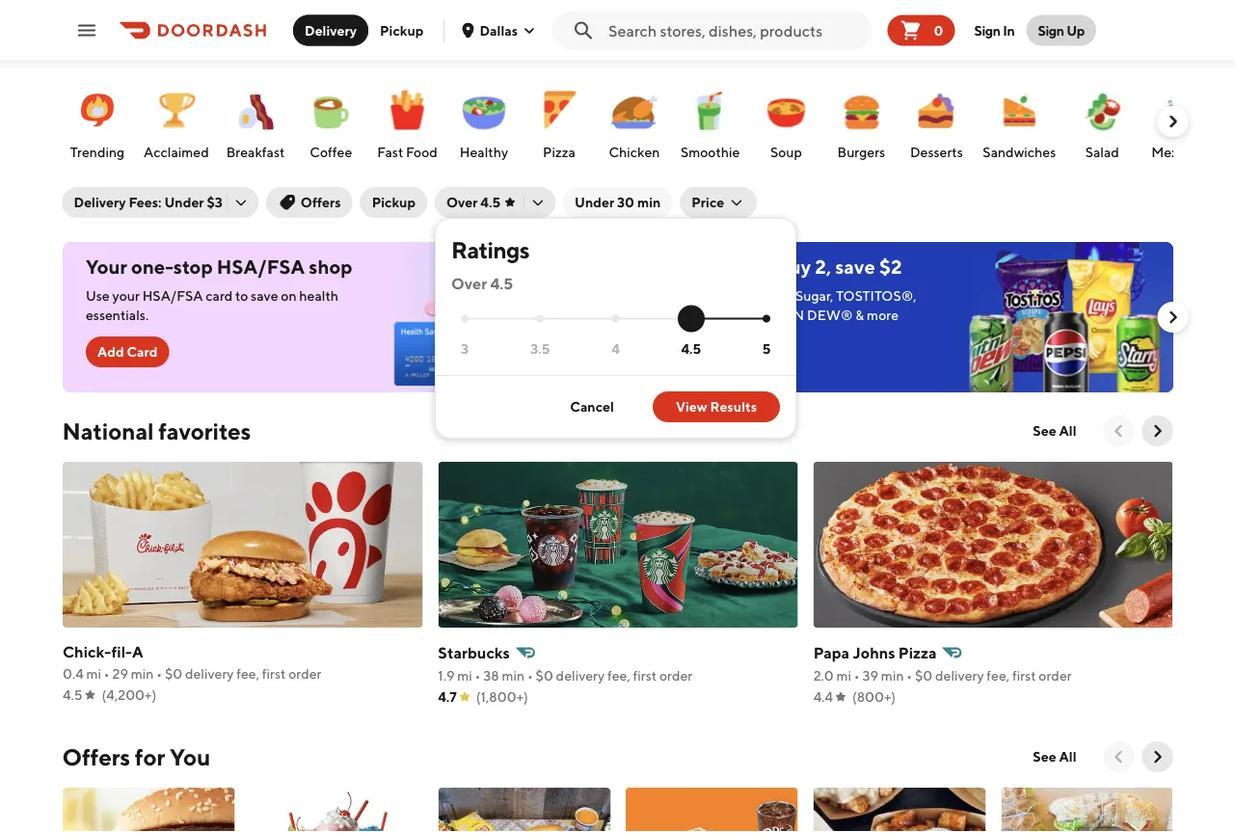 Task type: locate. For each thing, give the bounding box(es) containing it.
delivery left fees:
[[74, 194, 126, 210]]

1 horizontal spatial sign
[[1039, 22, 1065, 38]]

papa
[[813, 644, 850, 662]]

convenience
[[124, 18, 206, 34]]

mi right 1.9
[[457, 668, 472, 684]]

0 horizontal spatial mi
[[86, 666, 101, 682]]

order for papa johns pizza
[[1039, 668, 1072, 684]]

previous button of carousel image for national favorites
[[1110, 422, 1129, 441]]

delivery
[[185, 666, 233, 682], [556, 668, 605, 684], [935, 668, 984, 684]]

see
[[1034, 423, 1057, 439], [1034, 749, 1057, 765]]

1 horizontal spatial save
[[835, 256, 875, 278]]

3
[[461, 341, 469, 357]]

1 vertical spatial pizza
[[899, 644, 937, 662]]

1 previous button of carousel image from the top
[[1110, 422, 1129, 441]]

0 horizontal spatial hsa/fsa
[[142, 288, 203, 304]]

over up 3 stars and over "image"
[[452, 274, 487, 293]]

health
[[569, 18, 611, 34]]

min right 39
[[881, 668, 904, 684]]

acclaimed
[[143, 144, 209, 160]]

0 vertical spatial over
[[447, 194, 478, 210]]

retail
[[943, 18, 980, 34]]

one-
[[131, 256, 173, 278]]

1 see all link from the top
[[1022, 416, 1089, 447]]

pizza
[[543, 144, 575, 160], [899, 644, 937, 662]]

trending link
[[64, 77, 130, 166]]

4.5
[[481, 194, 501, 210], [491, 274, 513, 293], [682, 341, 702, 357], [62, 687, 82, 703]]

4
[[612, 341, 620, 357]]

on
[[281, 288, 296, 304]]

dallas
[[480, 22, 518, 38]]

(4,200+)
[[101, 687, 156, 703]]

order
[[660, 344, 698, 360]]

grocery
[[294, 18, 344, 34]]

retail link
[[886, 1, 991, 51]]

order for starbucks
[[659, 668, 692, 684]]

shop
[[309, 256, 352, 278]]

under 30 min
[[575, 194, 661, 210]]

2.0
[[813, 668, 834, 684]]

1 vertical spatial delivery
[[74, 194, 126, 210]]

1 vertical spatial see
[[1034, 749, 1057, 765]]

national
[[62, 417, 154, 445]]

0 vertical spatial over 4.5
[[447, 194, 501, 210]]

salad
[[1086, 144, 1119, 160]]

mi right "2.0"
[[837, 668, 852, 684]]

delivery for delivery fees: under $3
[[74, 194, 126, 210]]

&
[[686, 256, 699, 278], [856, 307, 864, 323]]

0
[[934, 22, 944, 38]]

sign in link
[[963, 11, 1027, 50]]

pickup
[[380, 22, 424, 38], [372, 194, 416, 210]]

offers right offers icon
[[816, 18, 855, 34]]

chick-fil-a 0.4 mi • 29 min • $​0 delivery fee, first order
[[62, 643, 321, 682]]

0 vertical spatial &
[[686, 256, 699, 278]]

sign for sign up
[[1039, 22, 1065, 38]]

0 horizontal spatial order
[[288, 666, 321, 682]]

desserts
[[910, 144, 963, 160]]

hsa/fsa up to
[[216, 256, 305, 278]]

next button of carousel image
[[1149, 748, 1168, 767]]

tostitos®,
[[836, 288, 917, 304]]

$​0 for papa johns pizza
[[915, 668, 933, 684]]

1 vertical spatial previous button of carousel image
[[1110, 748, 1129, 767]]

hsa/fsa down the 'one-'
[[142, 288, 203, 304]]

0 vertical spatial hsa/fsa
[[216, 256, 305, 278]]

0 vertical spatial all
[[1060, 423, 1077, 439]]

0 horizontal spatial sign
[[975, 22, 1001, 38]]

1 sign from the left
[[975, 22, 1001, 38]]

0 vertical spatial see all
[[1034, 423, 1077, 439]]

previous button of carousel image
[[1110, 422, 1129, 441], [1110, 748, 1129, 767]]

pizza right healthy at the top left of page
[[543, 144, 575, 160]]

pizza up 2.0 mi • 39 min • $​0 delivery fee, first order
[[899, 644, 937, 662]]

$​0 right 29
[[164, 666, 182, 682]]

2 see all link from the top
[[1022, 742, 1089, 773]]

essentials.
[[85, 307, 148, 323]]

1 all from the top
[[1060, 423, 1077, 439]]

pickup down fast
[[372, 194, 416, 210]]

hsa/fsa
[[216, 256, 305, 278], [142, 288, 203, 304]]

over 4.5 down ratings on the top
[[452, 274, 513, 293]]

delivery inside button
[[305, 22, 357, 38]]

all for national favorites
[[1060, 423, 1077, 439]]

mi inside chick-fil-a 0.4 mi • 29 min • $​0 delivery fee, first order
[[86, 666, 101, 682]]

over 4.5 up ratings on the top
[[447, 194, 501, 210]]

save right to
[[250, 288, 278, 304]]

first for papa johns pizza
[[1013, 668, 1036, 684]]

0 horizontal spatial save
[[250, 288, 278, 304]]

2 horizontal spatial $​0
[[915, 668, 933, 684]]

1 horizontal spatial &
[[856, 307, 864, 323]]

delivery for starbucks
[[556, 668, 605, 684]]

2 under from the left
[[575, 194, 615, 210]]

2.0 mi • 39 min • $​0 delivery fee, first order
[[813, 668, 1072, 684]]

over
[[447, 194, 478, 210], [452, 274, 487, 293]]

buy
[[776, 256, 811, 278]]

$​0 right 38
[[536, 668, 553, 684]]

0 button
[[888, 15, 956, 46]]

(800+)
[[852, 689, 896, 705]]

national favorites link
[[62, 416, 251, 447]]

$2
[[879, 256, 902, 278]]

delivery down papa johns pizza
[[935, 668, 984, 684]]

0 horizontal spatial delivery
[[74, 194, 126, 210]]

0 horizontal spatial delivery
[[185, 666, 233, 682]]

min right 30
[[638, 194, 661, 210]]

under inside button
[[575, 194, 615, 210]]

order inside chick-fil-a 0.4 mi • 29 min • $​0 delivery fee, first order
[[288, 666, 321, 682]]

pepsi®
[[710, 288, 762, 304]]

catering link
[[1010, 1, 1133, 51]]

• left 39
[[854, 668, 860, 684]]

1 see from the top
[[1034, 423, 1057, 439]]

2 see all from the top
[[1034, 749, 1077, 765]]

1 vertical spatial over
[[452, 274, 487, 293]]

offers inside button
[[301, 194, 341, 210]]

match
[[702, 256, 760, 278]]

alcohol link
[[375, 1, 492, 51]]

1 vertical spatial see all
[[1034, 749, 1077, 765]]

1 horizontal spatial hsa/fsa
[[216, 256, 305, 278]]

0 vertical spatial delivery
[[305, 22, 357, 38]]

& right mix
[[686, 256, 699, 278]]

1 horizontal spatial first
[[633, 668, 657, 684]]

1 horizontal spatial fee,
[[607, 668, 630, 684]]

29
[[112, 666, 128, 682]]

2 previous button of carousel image from the top
[[1110, 748, 1129, 767]]

previous button of carousel image for offers for you
[[1110, 748, 1129, 767]]

1 horizontal spatial $​0
[[536, 668, 553, 684]]

sign for sign in
[[975, 22, 1001, 38]]

1 horizontal spatial pizza
[[899, 644, 937, 662]]

1 horizontal spatial offers
[[301, 194, 341, 210]]

breakfast
[[226, 144, 284, 160]]

over down healthy at the top left of page
[[447, 194, 478, 210]]

offers left "for"
[[62, 743, 130, 771]]

0 vertical spatial offers
[[816, 18, 855, 34]]

delivery right 38
[[556, 668, 605, 684]]

1 horizontal spatial mi
[[457, 668, 472, 684]]

save inside your one-stop hsa/fsa shop use your hsa/fsa card to save on health essentials.
[[250, 288, 278, 304]]

view results button
[[653, 392, 781, 423]]

0 horizontal spatial &
[[686, 256, 699, 278]]

& left 'more'
[[856, 307, 864, 323]]

min right 29
[[131, 666, 153, 682]]

sign left up
[[1039, 22, 1065, 38]]

0 horizontal spatial $​0
[[164, 666, 182, 682]]

order
[[288, 666, 321, 682], [659, 668, 692, 684], [1039, 668, 1072, 684]]

Store search: begin typing to search for stores available on DoorDash text field
[[609, 20, 865, 41]]

offers down coffee
[[301, 194, 341, 210]]

offers image
[[765, 3, 812, 49]]

0 horizontal spatial fee,
[[236, 666, 259, 682]]

1 horizontal spatial order
[[659, 668, 692, 684]]

1 under from the left
[[164, 194, 204, 210]]

fee, for starbucks
[[607, 668, 630, 684]]

2 all from the top
[[1060, 749, 1077, 765]]

1 vertical spatial save
[[250, 288, 278, 304]]

0 vertical spatial see
[[1034, 423, 1057, 439]]

save
[[835, 256, 875, 278], [250, 288, 278, 304]]

pickup button right grocery
[[369, 15, 436, 46]]

2 see from the top
[[1034, 749, 1057, 765]]

$​0 inside chick-fil-a 0.4 mi • 29 min • $​0 delivery fee, first order
[[164, 666, 182, 682]]

mexican
[[1152, 144, 1204, 160]]

0 vertical spatial save
[[835, 256, 875, 278]]

all for offers for you
[[1060, 749, 1077, 765]]

1 vertical spatial all
[[1060, 749, 1077, 765]]

health
[[299, 288, 338, 304]]

4.5 inside button
[[481, 194, 501, 210]]

0 vertical spatial see all link
[[1022, 416, 1089, 447]]

sign up link
[[1027, 15, 1097, 46]]

see all link for offers for you
[[1022, 742, 1089, 773]]

(1,800+)
[[476, 689, 528, 705]]

4.5 up ratings on the top
[[481, 194, 501, 210]]

convenience image
[[74, 3, 120, 49]]

health image
[[519, 3, 565, 49]]

convenience link
[[66, 1, 217, 51]]

save right 2, on the top
[[835, 256, 875, 278]]

• left 29
[[104, 666, 109, 682]]

• right 39
[[907, 668, 912, 684]]

under left $3
[[164, 194, 204, 210]]

first inside chick-fil-a 0.4 mi • 29 min • $​0 delivery fee, first order
[[262, 666, 286, 682]]

2 sign from the left
[[1039, 22, 1065, 38]]

starry®,
[[704, 307, 771, 323]]

4.4
[[813, 689, 833, 705]]

pickup left alcohol
[[380, 22, 424, 38]]

1 vertical spatial pickup
[[372, 194, 416, 210]]

delivery button
[[293, 15, 369, 46]]

0 horizontal spatial under
[[164, 194, 204, 210]]

delivery for papa johns pizza
[[935, 668, 984, 684]]

2 horizontal spatial offers
[[816, 18, 855, 34]]

0 horizontal spatial offers
[[62, 743, 130, 771]]

1 vertical spatial next button of carousel image
[[1164, 308, 1183, 327]]

delivery up you
[[185, 666, 233, 682]]

grocery link
[[236, 1, 356, 51]]

fee,
[[236, 666, 259, 682], [607, 668, 630, 684], [987, 668, 1010, 684]]

over 4.5 button
[[435, 187, 556, 218]]

over 4.5
[[447, 194, 501, 210], [452, 274, 513, 293]]

under left 30
[[575, 194, 615, 210]]

pickup button down fast
[[361, 187, 427, 218]]

1 see all from the top
[[1034, 423, 1077, 439]]

mi right "0.4"
[[86, 666, 101, 682]]

soup
[[770, 144, 802, 160]]

delivery right grocery icon
[[305, 22, 357, 38]]

2 horizontal spatial first
[[1013, 668, 1036, 684]]

catering
[[1068, 18, 1122, 34]]

next button of carousel image
[[1164, 112, 1183, 131], [1164, 308, 1183, 327], [1149, 422, 1168, 441]]

•
[[104, 666, 109, 682], [156, 666, 162, 682], [475, 668, 480, 684], [527, 668, 533, 684], [854, 668, 860, 684], [907, 668, 912, 684]]

0 horizontal spatial first
[[262, 666, 286, 682]]

over 4.5 inside over 4.5 button
[[447, 194, 501, 210]]

2 horizontal spatial order
[[1039, 668, 1072, 684]]

$​0 right 39
[[915, 668, 933, 684]]

1 vertical spatial see all link
[[1022, 742, 1089, 773]]

1 vertical spatial pickup button
[[361, 187, 427, 218]]

1 horizontal spatial delivery
[[305, 22, 357, 38]]

pickup button
[[369, 15, 436, 46], [361, 187, 427, 218]]

0 horizontal spatial pizza
[[543, 144, 575, 160]]

1 vertical spatial offers
[[301, 194, 341, 210]]

1 horizontal spatial under
[[575, 194, 615, 210]]

min inside button
[[638, 194, 661, 210]]

2 horizontal spatial mi
[[837, 668, 852, 684]]

sign
[[975, 22, 1001, 38], [1039, 22, 1065, 38]]

1 horizontal spatial delivery
[[556, 668, 605, 684]]

2 vertical spatial offers
[[62, 743, 130, 771]]

sign left in
[[975, 22, 1001, 38]]

0 vertical spatial previous button of carousel image
[[1110, 422, 1129, 441]]

your
[[85, 256, 127, 278]]

cancel
[[571, 399, 614, 415]]

all
[[1060, 423, 1077, 439], [1060, 749, 1077, 765]]

fee, inside chick-fil-a 0.4 mi • 29 min • $​0 delivery fee, first order
[[236, 666, 259, 682]]

2 horizontal spatial delivery
[[935, 668, 984, 684]]

ratings
[[452, 236, 530, 263]]

2 horizontal spatial fee,
[[987, 668, 1010, 684]]

delivery
[[305, 22, 357, 38], [74, 194, 126, 210]]

health link
[[511, 1, 622, 51]]



Task type: describe. For each thing, give the bounding box(es) containing it.
a
[[132, 643, 143, 661]]

offers for you
[[62, 743, 210, 771]]

mi for papa johns pizza
[[837, 668, 852, 684]]

1 vertical spatial hsa/fsa
[[142, 288, 203, 304]]

first for starbucks
[[633, 668, 657, 684]]

4.5 down lay's®,
[[682, 341, 702, 357]]

view
[[676, 399, 708, 415]]

price button
[[681, 187, 758, 218]]

2,
[[815, 256, 831, 278]]

up
[[1067, 22, 1085, 38]]

order now button
[[649, 337, 739, 368]]

4.5 down "0.4"
[[62, 687, 82, 703]]

alcohol image
[[383, 3, 429, 49]]

0 vertical spatial pickup button
[[369, 15, 436, 46]]

4.7
[[438, 689, 457, 705]]

your one-stop hsa/fsa shop use your hsa/fsa card to save on health essentials.
[[85, 256, 352, 323]]

• up (1,800+)
[[527, 668, 533, 684]]

zero
[[764, 288, 793, 304]]

5
[[763, 341, 771, 357]]

use
[[85, 288, 109, 304]]

mi for starbucks
[[457, 668, 472, 684]]

mix & match - buy 2, save $2 on select pepsi® zero sugar, tostitos®, lay's®, starry®, mtn dew® & more
[[649, 256, 917, 323]]

card
[[205, 288, 232, 304]]

acclaimed link
[[139, 77, 212, 166]]

4.5 down ratings on the top
[[491, 274, 513, 293]]

30
[[618, 194, 635, 210]]

in
[[1004, 22, 1015, 38]]

4 stars and over image
[[612, 315, 620, 323]]

see all link for national favorites
[[1022, 416, 1089, 447]]

-
[[764, 256, 772, 278]]

0 vertical spatial pickup
[[380, 22, 424, 38]]

min inside chick-fil-a 0.4 mi • 29 min • $​0 delivery fee, first order
[[131, 666, 153, 682]]

sign up
[[1039, 22, 1085, 38]]

• right 29
[[156, 666, 162, 682]]

see all for national favorites
[[1034, 423, 1077, 439]]

view results
[[676, 399, 757, 415]]

retail image
[[893, 3, 940, 49]]

pets
[[699, 18, 727, 34]]

5 stars and over image
[[763, 315, 771, 323]]

add card
[[97, 344, 157, 360]]

1.9
[[438, 668, 454, 684]]

now
[[701, 344, 727, 360]]

papa johns pizza
[[813, 644, 937, 662]]

fast food
[[377, 144, 437, 160]]

stop
[[173, 256, 212, 278]]

cancel button
[[547, 392, 638, 423]]

see for national favorites
[[1034, 423, 1057, 439]]

3.5
[[531, 341, 550, 357]]

on
[[649, 288, 668, 304]]

results
[[711, 399, 757, 415]]

fast
[[377, 144, 403, 160]]

see all for offers for you
[[1034, 749, 1077, 765]]

sandwiches
[[983, 144, 1056, 160]]

add
[[97, 344, 124, 360]]

johns
[[853, 644, 895, 662]]

mtn
[[773, 307, 804, 323]]

1.9 mi • 38 min • $​0 delivery fee, first order
[[438, 668, 692, 684]]

card
[[126, 344, 157, 360]]

lay's®,
[[649, 307, 701, 323]]

2 vertical spatial next button of carousel image
[[1149, 422, 1168, 441]]

3 stars and over image
[[461, 315, 469, 323]]

burgers
[[837, 144, 885, 160]]

price
[[692, 194, 725, 210]]

1 vertical spatial &
[[856, 307, 864, 323]]

• left 38
[[475, 668, 480, 684]]

over inside button
[[447, 194, 478, 210]]

0 vertical spatial pizza
[[543, 144, 575, 160]]

$3
[[207, 194, 223, 210]]

delivery inside chick-fil-a 0.4 mi • 29 min • $​0 delivery fee, first order
[[185, 666, 233, 682]]

grocery image
[[244, 3, 290, 49]]

coffee
[[310, 144, 352, 160]]

dallas button
[[461, 22, 538, 38]]

dew®
[[807, 307, 853, 323]]

you
[[170, 743, 210, 771]]

1 vertical spatial over 4.5
[[452, 274, 513, 293]]

catering image
[[1018, 3, 1064, 49]]

pets image
[[649, 3, 696, 49]]

for
[[135, 743, 165, 771]]

select
[[671, 288, 708, 304]]

fil-
[[111, 643, 132, 661]]

under 30 min button
[[564, 187, 673, 218]]

delivery for delivery
[[305, 22, 357, 38]]

favorites
[[158, 417, 251, 445]]

offers for you link
[[62, 742, 210, 773]]

delivery fees: under $3
[[74, 194, 223, 210]]

starbucks
[[438, 644, 510, 662]]

mix
[[649, 256, 682, 278]]

0 vertical spatial next button of carousel image
[[1164, 112, 1183, 131]]

alcohol
[[433, 18, 480, 34]]

food
[[406, 144, 437, 160]]

$​0 for starbucks
[[536, 668, 553, 684]]

39
[[863, 668, 879, 684]]

sugar,
[[796, 288, 833, 304]]

smoothie
[[681, 144, 740, 160]]

min right 38
[[502, 668, 525, 684]]

0.4
[[62, 666, 83, 682]]

see for offers for you
[[1034, 749, 1057, 765]]

chicken
[[609, 144, 660, 160]]

more
[[867, 307, 899, 323]]

open menu image
[[75, 19, 98, 42]]

healthy
[[460, 144, 508, 160]]

save inside mix & match - buy 2, save $2 on select pepsi® zero sugar, tostitos®, lay's®, starry®, mtn dew® & more
[[835, 256, 875, 278]]

national favorites
[[62, 417, 251, 445]]

fee, for papa johns pizza
[[987, 668, 1010, 684]]

3.5 stars and over image
[[537, 315, 544, 323]]

trending
[[70, 144, 124, 160]]

pets link
[[642, 1, 738, 51]]



Task type: vqa. For each thing, say whether or not it's contained in the screenshot.
the bottommost pickles,
no



